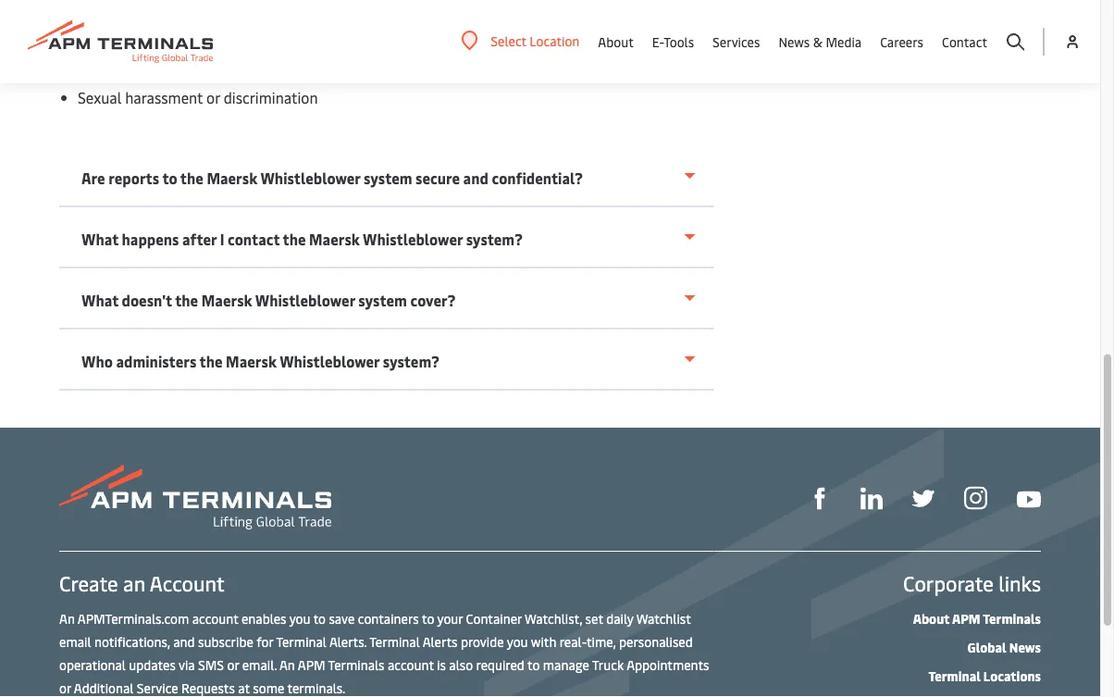 Task type: locate. For each thing, give the bounding box(es) containing it.
1 vertical spatial you
[[507, 632, 528, 650]]

operational
[[59, 655, 126, 673]]

0 vertical spatial or
[[207, 87, 220, 107]]

0 horizontal spatial you
[[289, 609, 311, 627]]

system? down confidential?
[[466, 229, 523, 249]]

1 vertical spatial about
[[913, 609, 950, 627]]

1 horizontal spatial or
[[207, 87, 220, 107]]

or
[[207, 87, 220, 107], [227, 655, 239, 673], [59, 679, 71, 696]]

cover?
[[411, 290, 456, 310]]

news & media
[[779, 33, 862, 50]]

the
[[180, 168, 204, 188], [283, 229, 306, 249], [175, 290, 198, 310], [200, 351, 223, 371]]

apm up terminals.
[[298, 655, 325, 673]]

whistleblower up 'what happens after i contact the maersk whistleblower system?'
[[261, 168, 361, 188]]

1 vertical spatial system
[[359, 290, 407, 310]]

and up 'discrimination'
[[243, 57, 268, 77]]

1 horizontal spatial and
[[243, 57, 268, 77]]

news up locations
[[1010, 638, 1042, 655]]

global news link
[[968, 638, 1042, 655]]

0 vertical spatial about
[[598, 33, 634, 50]]

what left doesn't
[[81, 290, 118, 310]]

1 horizontal spatial about
[[913, 609, 950, 627]]

to right reports
[[162, 168, 177, 188]]

2 horizontal spatial and
[[463, 168, 489, 188]]

to left save
[[314, 609, 326, 627]]

0 horizontal spatial or
[[59, 679, 71, 696]]

services
[[713, 33, 760, 50]]

harassment
[[125, 87, 203, 107]]

0 horizontal spatial an
[[59, 609, 75, 627]]

1 horizontal spatial system?
[[466, 229, 523, 249]]

maersk down are reports to the maersk whistleblower system secure and confidential?
[[309, 229, 360, 249]]

whistleblower
[[261, 168, 361, 188], [363, 229, 463, 249], [255, 290, 355, 310], [280, 351, 380, 371]]

e-tools
[[652, 33, 694, 50]]

via
[[179, 655, 195, 673]]

&
[[814, 33, 823, 50]]

account up subscribe
[[192, 609, 238, 627]]

enables
[[242, 609, 287, 627]]

tools
[[664, 33, 694, 50]]

apm up global
[[953, 609, 981, 627]]

0 vertical spatial what
[[81, 229, 118, 249]]

with
[[531, 632, 557, 650]]

you
[[289, 609, 311, 627], [507, 632, 528, 650]]

some
[[253, 679, 285, 696]]

you left with
[[507, 632, 528, 650]]

apm inside an apmterminals.com account enables you to save containers to your container watchlist, set daily watchlist email notifications, and subscribe for terminal alerts. terminal alerts provide you with real-time, personalised operational updates via sms or email. an apm terminals account is also required to manage truck appointments or additional service requests at some terminals.
[[298, 655, 325, 673]]

sexual
[[78, 87, 122, 107]]

save
[[329, 609, 355, 627]]

2 horizontal spatial or
[[227, 655, 239, 673]]

1 horizontal spatial account
[[388, 655, 434, 673]]

system? down cover?
[[383, 351, 440, 371]]

system left secure
[[364, 168, 412, 188]]

0 vertical spatial system?
[[466, 229, 523, 249]]

terminal right for
[[276, 632, 327, 650]]

what doesn't the maersk whistleblower system cover?
[[81, 290, 456, 310]]

terminals inside an apmterminals.com account enables you to save containers to your container watchlist, set daily watchlist email notifications, and subscribe for terminal alerts. terminal alerts provide you with real-time, personalised operational updates via sms or email. an apm terminals account is also required to manage truck appointments or additional service requests at some terminals.
[[328, 655, 385, 673]]

system left cover?
[[359, 290, 407, 310]]

whistleblower down what doesn't the maersk whistleblower system cover? dropdown button
[[280, 351, 380, 371]]

0 horizontal spatial news
[[779, 33, 810, 50]]

terminal
[[276, 632, 327, 650], [370, 632, 420, 650], [929, 667, 981, 684]]

container
[[466, 609, 522, 627]]

personalised
[[619, 632, 693, 650]]

0 horizontal spatial apm
[[298, 655, 325, 673]]

to
[[132, 57, 146, 77], [162, 168, 177, 188], [314, 609, 326, 627], [422, 609, 434, 627], [528, 655, 540, 673]]

0 vertical spatial system
[[364, 168, 412, 188]]

terminals up global news link
[[983, 609, 1042, 627]]

1 vertical spatial account
[[388, 655, 434, 673]]

also
[[449, 655, 473, 673]]

account left is
[[388, 655, 434, 673]]

0 horizontal spatial and
[[173, 632, 195, 650]]

about apm terminals
[[913, 609, 1042, 627]]

system inside dropdown button
[[359, 290, 407, 310]]

account
[[192, 609, 238, 627], [388, 655, 434, 673]]

0 horizontal spatial terminals
[[328, 655, 385, 673]]

the right administers
[[200, 351, 223, 371]]

0 horizontal spatial about
[[598, 33, 634, 50]]

0 vertical spatial apm
[[953, 609, 981, 627]]

who administers the maersk whistleblower system? button
[[59, 330, 714, 391]]

twitter image
[[913, 487, 935, 510]]

sexual harassment or discrimination
[[78, 87, 318, 107]]

2 vertical spatial and
[[173, 632, 195, 650]]

an
[[59, 609, 75, 627], [280, 655, 295, 673]]

whistleblower down 'what happens after i contact the maersk whistleblower system?'
[[255, 290, 355, 310]]

the inside who administers the maersk whistleblower system? dropdown button
[[200, 351, 223, 371]]

terminals
[[983, 609, 1042, 627], [328, 655, 385, 673]]

maersk down i
[[202, 290, 252, 310]]

and
[[243, 57, 268, 77], [463, 168, 489, 188], [173, 632, 195, 650]]

1 horizontal spatial apm
[[953, 609, 981, 627]]

0 vertical spatial you
[[289, 609, 311, 627]]

what happens after i contact the maersk whistleblower system?
[[81, 229, 523, 249]]

updates
[[129, 655, 176, 673]]

or down threats to health, safety and environment
[[207, 87, 220, 107]]

1 vertical spatial what
[[81, 290, 118, 310]]

set
[[586, 609, 603, 627]]

about apm terminals link
[[913, 609, 1042, 627]]

news inside popup button
[[779, 33, 810, 50]]

0 vertical spatial terminals
[[983, 609, 1042, 627]]

what inside dropdown button
[[81, 229, 118, 249]]

system?
[[466, 229, 523, 249], [383, 351, 440, 371]]

1 horizontal spatial an
[[280, 655, 295, 673]]

1 vertical spatial terminals
[[328, 655, 385, 673]]

apmt footer logo image
[[59, 465, 331, 530]]

apm
[[953, 609, 981, 627], [298, 655, 325, 673]]

facebook image
[[809, 487, 831, 510]]

truck
[[592, 655, 624, 673]]

and inside an apmterminals.com account enables you to save containers to your container watchlist, set daily watchlist email notifications, and subscribe for terminal alerts. terminal alerts provide you with real-time, personalised operational updates via sms or email. an apm terminals account is also required to manage truck appointments or additional service requests at some terminals.
[[173, 632, 195, 650]]

1 vertical spatial system?
[[383, 351, 440, 371]]

instagram link
[[965, 484, 988, 510]]

corporate
[[904, 569, 994, 597]]

apmterminals.com
[[78, 609, 189, 627]]

1 vertical spatial and
[[463, 168, 489, 188]]

and inside dropdown button
[[463, 168, 489, 188]]

you right enables
[[289, 609, 311, 627]]

1 horizontal spatial news
[[1010, 638, 1042, 655]]

and right secure
[[463, 168, 489, 188]]

additional
[[74, 679, 134, 696]]

terminal down containers
[[370, 632, 420, 650]]

safety
[[199, 57, 240, 77]]

about left e-
[[598, 33, 634, 50]]

system
[[364, 168, 412, 188], [359, 290, 407, 310]]

subscribe
[[198, 632, 253, 650]]

required
[[476, 655, 525, 673]]

who
[[81, 351, 113, 371]]

whistleblower up cover?
[[363, 229, 463, 249]]

linkedin__x28_alt_x29__3_ link
[[861, 485, 883, 510]]

maersk up i
[[207, 168, 258, 188]]

your
[[437, 609, 463, 627]]

or down "operational"
[[59, 679, 71, 696]]

2 what from the top
[[81, 290, 118, 310]]

create
[[59, 569, 118, 597]]

terminal locations link
[[929, 667, 1042, 684]]

news left &
[[779, 33, 810, 50]]

create an account
[[59, 569, 225, 597]]

terminals down alerts.
[[328, 655, 385, 673]]

or right sms
[[227, 655, 239, 673]]

environment
[[272, 57, 356, 77]]

the right doesn't
[[175, 290, 198, 310]]

an up the email on the bottom of the page
[[59, 609, 75, 627]]

appointments
[[627, 655, 710, 673]]

about down the corporate
[[913, 609, 950, 627]]

time,
[[587, 632, 616, 650]]

instagram image
[[965, 487, 988, 510]]

1 vertical spatial apm
[[298, 655, 325, 673]]

terminal down global
[[929, 667, 981, 684]]

0 horizontal spatial system?
[[383, 351, 440, 371]]

to inside dropdown button
[[162, 168, 177, 188]]

what left "happens"
[[81, 229, 118, 249]]

0 vertical spatial account
[[192, 609, 238, 627]]

0 vertical spatial news
[[779, 33, 810, 50]]

the right reports
[[180, 168, 204, 188]]

0 vertical spatial and
[[243, 57, 268, 77]]

an right email.
[[280, 655, 295, 673]]

contact
[[942, 33, 988, 50]]

news & media button
[[779, 0, 862, 83]]

service
[[137, 679, 178, 696]]

about button
[[598, 0, 634, 83]]

1 what from the top
[[81, 229, 118, 249]]

and up via
[[173, 632, 195, 650]]

select location button
[[461, 31, 580, 51]]

system? inside what happens after i contact the maersk whistleblower system? dropdown button
[[466, 229, 523, 249]]

notifications,
[[94, 632, 170, 650]]

0 vertical spatial an
[[59, 609, 75, 627]]

what inside dropdown button
[[81, 290, 118, 310]]

whistleblower inside dropdown button
[[261, 168, 361, 188]]

1 horizontal spatial terminals
[[983, 609, 1042, 627]]

what doesn't the maersk whistleblower system cover? button
[[59, 268, 714, 330]]

contact
[[228, 229, 280, 249]]

the right contact
[[283, 229, 306, 249]]

to down with
[[528, 655, 540, 673]]

linkedin image
[[861, 487, 883, 510]]

1 vertical spatial an
[[280, 655, 295, 673]]



Task type: vqa. For each thing, say whether or not it's contained in the screenshot.
'PROVIDE'
yes



Task type: describe. For each thing, give the bounding box(es) containing it.
links
[[999, 569, 1042, 597]]

at
[[238, 679, 250, 696]]

alerts.
[[329, 632, 367, 650]]

the inside are reports to the maersk whistleblower system secure and confidential? dropdown button
[[180, 168, 204, 188]]

health,
[[149, 57, 195, 77]]

0 horizontal spatial terminal
[[276, 632, 327, 650]]

what for what happens after i contact the maersk whistleblower system?
[[81, 229, 118, 249]]

what happens after i contact the maersk whistleblower system? button
[[59, 207, 714, 268]]

what for what doesn't the maersk whistleblower system cover?
[[81, 290, 118, 310]]

0 horizontal spatial account
[[192, 609, 238, 627]]

the inside what happens after i contact the maersk whistleblower system? dropdown button
[[283, 229, 306, 249]]

email
[[59, 632, 91, 650]]

provide
[[461, 632, 504, 650]]

media
[[826, 33, 862, 50]]

contact button
[[942, 0, 988, 83]]

whistleblower inside dropdown button
[[363, 229, 463, 249]]

administers
[[116, 351, 197, 371]]

manage
[[543, 655, 590, 673]]

services button
[[713, 0, 760, 83]]

global news
[[968, 638, 1042, 655]]

youtube image
[[1017, 491, 1042, 508]]

alerts
[[423, 632, 458, 650]]

watchlist,
[[525, 609, 583, 627]]

select
[[491, 32, 527, 50]]

2 vertical spatial or
[[59, 679, 71, 696]]

e-tools button
[[652, 0, 694, 83]]

threats to health, safety and environment
[[78, 57, 356, 77]]

who administers the maersk whistleblower system?
[[81, 351, 440, 371]]

system inside dropdown button
[[364, 168, 412, 188]]

watchlist
[[637, 609, 691, 627]]

the inside what doesn't the maersk whistleblower system cover? dropdown button
[[175, 290, 198, 310]]

global
[[968, 638, 1007, 655]]

doesn't
[[122, 290, 172, 310]]

data privacy
[[78, 26, 160, 46]]

1 horizontal spatial you
[[507, 632, 528, 650]]

1 vertical spatial or
[[227, 655, 239, 673]]

daily
[[607, 609, 634, 627]]

data
[[78, 26, 109, 46]]

requests
[[182, 679, 235, 696]]

select location
[[491, 32, 580, 50]]

real-
[[560, 632, 587, 650]]

discrimination
[[224, 87, 318, 107]]

location
[[530, 32, 580, 50]]

1 horizontal spatial terminal
[[370, 632, 420, 650]]

containers
[[358, 609, 419, 627]]

careers
[[881, 33, 924, 50]]

to left your
[[422, 609, 434, 627]]

system? inside who administers the maersk whistleblower system? dropdown button
[[383, 351, 440, 371]]

corporate links
[[904, 569, 1042, 597]]

account
[[150, 569, 225, 597]]

confidential?
[[492, 168, 583, 188]]

about for about apm terminals
[[913, 609, 950, 627]]

locations
[[984, 667, 1042, 684]]

is
[[437, 655, 446, 673]]

maersk down 'what doesn't the maersk whistleblower system cover?'
[[226, 351, 277, 371]]

secure
[[416, 168, 460, 188]]

email.
[[242, 655, 277, 673]]

1 vertical spatial news
[[1010, 638, 1042, 655]]

sms
[[198, 655, 224, 673]]

you tube link
[[1017, 486, 1042, 509]]

2 horizontal spatial terminal
[[929, 667, 981, 684]]

maersk inside dropdown button
[[309, 229, 360, 249]]

happens
[[122, 229, 179, 249]]

careers button
[[881, 0, 924, 83]]

maersk inside dropdown button
[[207, 168, 258, 188]]

shape link
[[809, 485, 831, 510]]

fill 44 link
[[913, 485, 935, 510]]

are reports to the maersk whistleblower system secure and confidential?
[[81, 168, 583, 188]]

to down privacy
[[132, 57, 146, 77]]

privacy
[[112, 26, 160, 46]]

are
[[81, 168, 105, 188]]

threats
[[78, 57, 128, 77]]

are reports to the maersk whistleblower system secure and confidential? button
[[59, 146, 714, 207]]

for
[[257, 632, 273, 650]]

about for about
[[598, 33, 634, 50]]

terminal locations
[[929, 667, 1042, 684]]

an apmterminals.com account enables you to save containers to your container watchlist, set daily watchlist email notifications, and subscribe for terminal alerts. terminal alerts provide you with real-time, personalised operational updates via sms or email. an apm terminals account is also required to manage truck appointments or additional service requests at some terminals.
[[59, 609, 710, 696]]

i
[[220, 229, 224, 249]]

terminals.
[[287, 679, 346, 696]]

reports
[[109, 168, 159, 188]]



